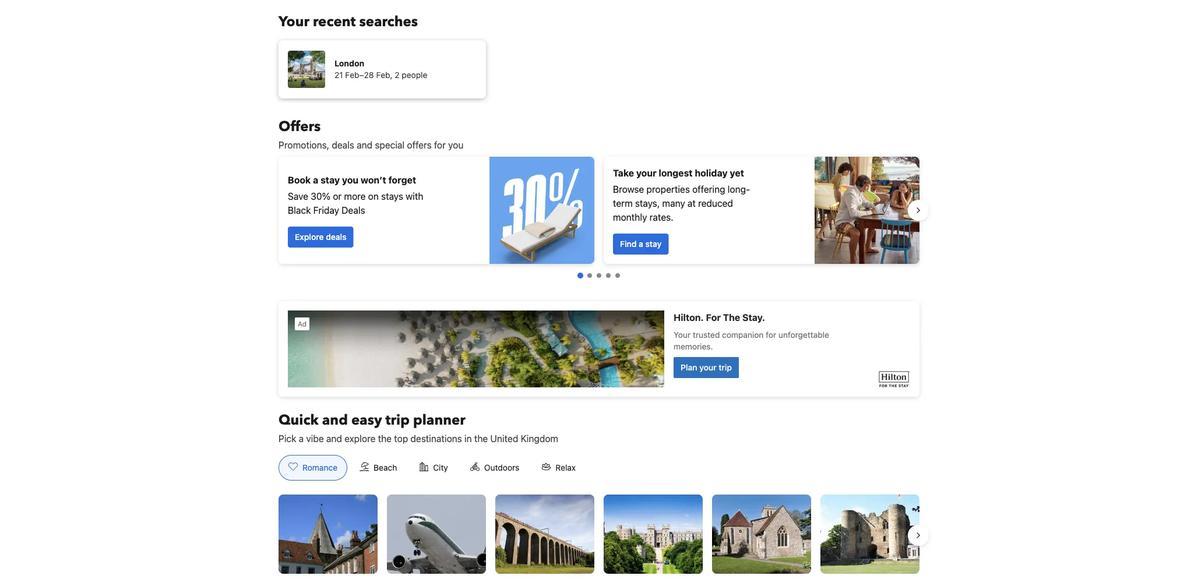 Task type: vqa. For each thing, say whether or not it's contained in the screenshot.
"to"
no



Task type: describe. For each thing, give the bounding box(es) containing it.
offers
[[279, 117, 321, 136]]

21
[[335, 70, 343, 80]]

outdoors button
[[461, 455, 530, 481]]

a for find
[[639, 239, 644, 249]]

feb,
[[376, 70, 393, 80]]

search for black friday deals on stays image
[[490, 157, 595, 264]]

in
[[465, 433, 472, 445]]

or
[[333, 191, 342, 202]]

relax button
[[532, 455, 586, 481]]

properties
[[647, 184, 690, 195]]

stays
[[381, 191, 403, 202]]

city
[[433, 463, 448, 473]]

take your longest holiday yet image
[[815, 157, 920, 264]]

searches
[[359, 12, 418, 31]]

friday
[[313, 205, 339, 216]]

book
[[288, 175, 311, 186]]

long-
[[728, 184, 751, 195]]

main content containing offers
[[269, 117, 929, 580]]

take
[[613, 168, 634, 179]]

offers promotions, deals and special offers for you
[[279, 117, 464, 151]]

vibe
[[306, 433, 324, 445]]

a inside quick and easy trip planner pick a vibe and explore the top destinations in the united kingdom
[[299, 433, 304, 445]]

pick
[[279, 433, 296, 445]]

with
[[406, 191, 424, 202]]

more
[[344, 191, 366, 202]]

stay for find
[[646, 239, 662, 249]]

trip
[[386, 411, 410, 430]]

browse
[[613, 184, 644, 195]]

on
[[368, 191, 379, 202]]

offers
[[407, 140, 432, 151]]

reduced
[[699, 198, 733, 209]]

romance button
[[279, 455, 348, 481]]

your
[[637, 168, 657, 179]]

and inside offers promotions, deals and special offers for you
[[357, 140, 373, 151]]

your recent searches
[[279, 12, 418, 31]]

term
[[613, 198, 633, 209]]

deals inside offers promotions, deals and special offers for you
[[332, 140, 354, 151]]

for
[[434, 140, 446, 151]]

you inside book a stay you won't forget save 30% or more on stays with black friday deals
[[342, 175, 359, 186]]

advertisement region
[[279, 301, 920, 397]]

your
[[279, 12, 310, 31]]

region containing take your longest holiday yet
[[269, 152, 929, 269]]

deals
[[342, 205, 365, 216]]

2 vertical spatial and
[[326, 433, 342, 445]]

destinations
[[411, 433, 462, 445]]

deals inside region
[[326, 232, 347, 242]]

easy
[[352, 411, 382, 430]]

2 region from the top
[[269, 490, 929, 580]]

find a stay
[[620, 239, 662, 249]]



Task type: locate. For each thing, give the bounding box(es) containing it.
special
[[375, 140, 405, 151]]

deals right the explore
[[326, 232, 347, 242]]

beach button
[[350, 455, 407, 481]]

quick
[[279, 411, 319, 430]]

explore
[[345, 433, 376, 445]]

stay right find
[[646, 239, 662, 249]]

1 the from the left
[[378, 433, 392, 445]]

1 vertical spatial region
[[269, 490, 929, 580]]

1 horizontal spatial the
[[475, 433, 488, 445]]

1 horizontal spatial stay
[[646, 239, 662, 249]]

0 vertical spatial deals
[[332, 140, 354, 151]]

a left vibe
[[299, 433, 304, 445]]

deals right the promotions,
[[332, 140, 354, 151]]

progress bar inside main content
[[578, 273, 620, 279]]

a
[[313, 175, 318, 186], [639, 239, 644, 249], [299, 433, 304, 445]]

explore
[[295, 232, 324, 242]]

a inside book a stay you won't forget save 30% or more on stays with black friday deals
[[313, 175, 318, 186]]

0 vertical spatial and
[[357, 140, 373, 151]]

tab list containing romance
[[269, 455, 595, 482]]

and up vibe
[[322, 411, 348, 430]]

yet
[[730, 168, 745, 179]]

you up more
[[342, 175, 359, 186]]

a right book
[[313, 175, 318, 186]]

and
[[357, 140, 373, 151], [322, 411, 348, 430], [326, 433, 342, 445]]

the left the top
[[378, 433, 392, 445]]

city button
[[409, 455, 458, 481]]

at
[[688, 198, 696, 209]]

0 horizontal spatial the
[[378, 433, 392, 445]]

beach
[[374, 463, 397, 473]]

you right the for
[[448, 140, 464, 151]]

united
[[491, 433, 519, 445]]

region
[[269, 152, 929, 269], [269, 490, 929, 580]]

0 vertical spatial a
[[313, 175, 318, 186]]

monthly
[[613, 212, 647, 223]]

stay
[[321, 175, 340, 186], [646, 239, 662, 249]]

a right find
[[639, 239, 644, 249]]

take your longest holiday yet browse properties offering long- term stays, many at reduced monthly rates.
[[613, 168, 751, 223]]

london
[[335, 59, 364, 68]]

0 horizontal spatial stay
[[321, 175, 340, 186]]

30%
[[311, 191, 331, 202]]

tab list inside main content
[[269, 455, 595, 482]]

outdoors
[[484, 463, 520, 473]]

1 vertical spatial deals
[[326, 232, 347, 242]]

1 vertical spatial a
[[639, 239, 644, 249]]

1 horizontal spatial you
[[448, 140, 464, 151]]

top
[[394, 433, 408, 445]]

book a stay you won't forget save 30% or more on stays with black friday deals
[[288, 175, 424, 216]]

1 vertical spatial and
[[322, 411, 348, 430]]

main content
[[269, 117, 929, 580]]

0 horizontal spatial a
[[299, 433, 304, 445]]

find a stay link
[[613, 234, 669, 255]]

offering
[[693, 184, 726, 195]]

1 vertical spatial stay
[[646, 239, 662, 249]]

forget
[[389, 175, 416, 186]]

feb–28
[[345, 70, 374, 80]]

longest
[[659, 168, 693, 179]]

promotions,
[[279, 140, 329, 151]]

save
[[288, 191, 308, 202]]

many
[[663, 198, 685, 209]]

tab list
[[269, 455, 595, 482]]

1 vertical spatial you
[[342, 175, 359, 186]]

people
[[402, 70, 428, 80]]

won't
[[361, 175, 386, 186]]

2
[[395, 70, 400, 80]]

holiday
[[695, 168, 728, 179]]

and right vibe
[[326, 433, 342, 445]]

the right in
[[475, 433, 488, 445]]

you
[[448, 140, 464, 151], [342, 175, 359, 186]]

recent
[[313, 12, 356, 31]]

kingdom
[[521, 433, 559, 445]]

deals
[[332, 140, 354, 151], [326, 232, 347, 242]]

stay inside book a stay you won't forget save 30% or more on stays with black friday deals
[[321, 175, 340, 186]]

0 vertical spatial you
[[448, 140, 464, 151]]

2 vertical spatial a
[[299, 433, 304, 445]]

2 horizontal spatial a
[[639, 239, 644, 249]]

stays,
[[635, 198, 660, 209]]

explore deals link
[[288, 227, 354, 248]]

stay for book
[[321, 175, 340, 186]]

1 horizontal spatial a
[[313, 175, 318, 186]]

find
[[620, 239, 637, 249]]

a for book
[[313, 175, 318, 186]]

0 vertical spatial region
[[269, 152, 929, 269]]

0 vertical spatial stay
[[321, 175, 340, 186]]

rates.
[[650, 212, 674, 223]]

the
[[378, 433, 392, 445], [475, 433, 488, 445]]

black
[[288, 205, 311, 216]]

2 the from the left
[[475, 433, 488, 445]]

planner
[[413, 411, 466, 430]]

romance
[[303, 463, 338, 473]]

relax
[[556, 463, 576, 473]]

0 horizontal spatial you
[[342, 175, 359, 186]]

stay up or
[[321, 175, 340, 186]]

london 21 feb–28 feb, 2 people
[[335, 59, 428, 80]]

1 region from the top
[[269, 152, 929, 269]]

and left special
[[357, 140, 373, 151]]

progress bar
[[578, 273, 620, 279]]

explore deals
[[295, 232, 347, 242]]

you inside offers promotions, deals and special offers for you
[[448, 140, 464, 151]]

quick and easy trip planner pick a vibe and explore the top destinations in the united kingdom
[[279, 411, 559, 445]]



